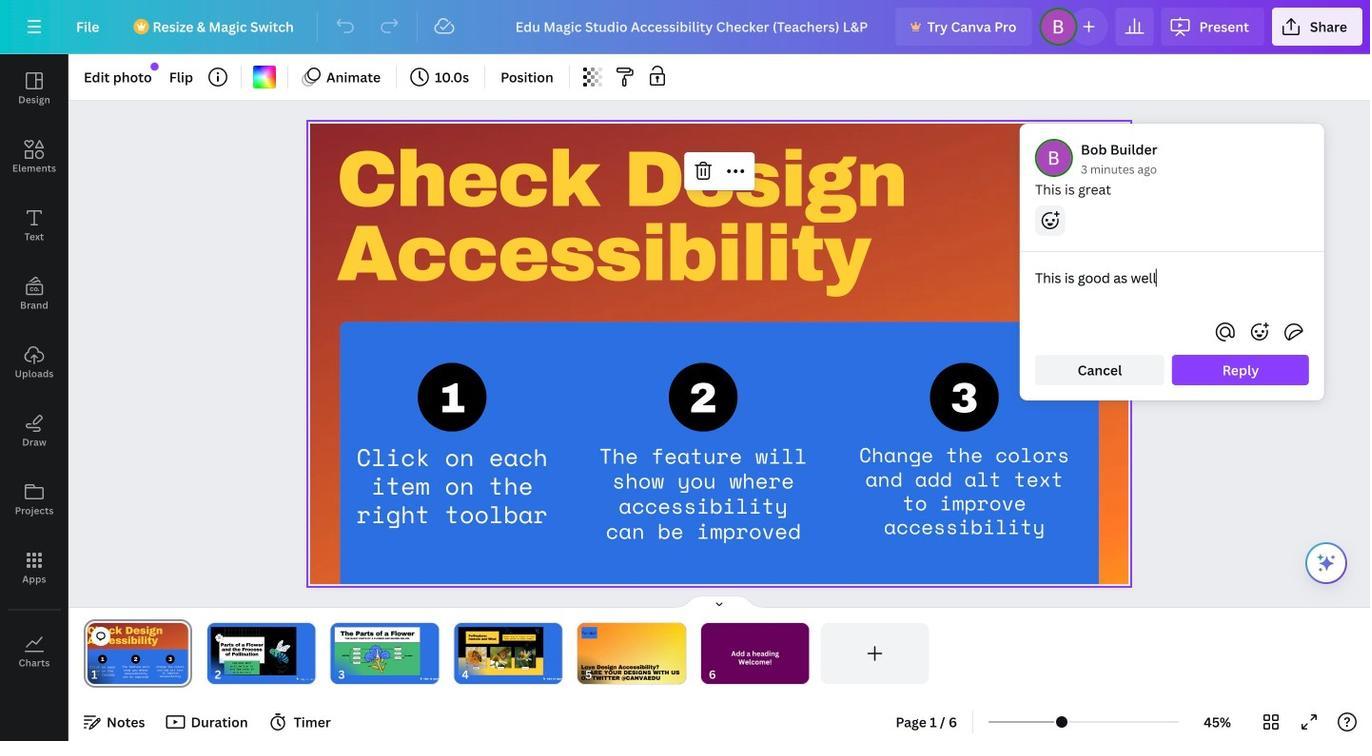 Task type: vqa. For each thing, say whether or not it's contained in the screenshot.
the No colour icon on the left top of the page
yes



Task type: describe. For each thing, give the bounding box(es) containing it.
page 1 image
[[84, 623, 192, 684]]

Zoom button
[[1187, 707, 1249, 738]]

Reply draft. Add a reply or @mention. text field
[[1036, 267, 1310, 309]]

Page title text field
[[106, 665, 113, 684]]

canva assistant image
[[1315, 552, 1338, 575]]

side panel tab list
[[0, 54, 69, 686]]



Task type: locate. For each thing, give the bounding box(es) containing it.
main menu bar
[[0, 0, 1371, 54]]

no colour image
[[253, 66, 276, 89]]

hide pages image
[[674, 595, 765, 610]]

Design title text field
[[500, 8, 889, 46]]



